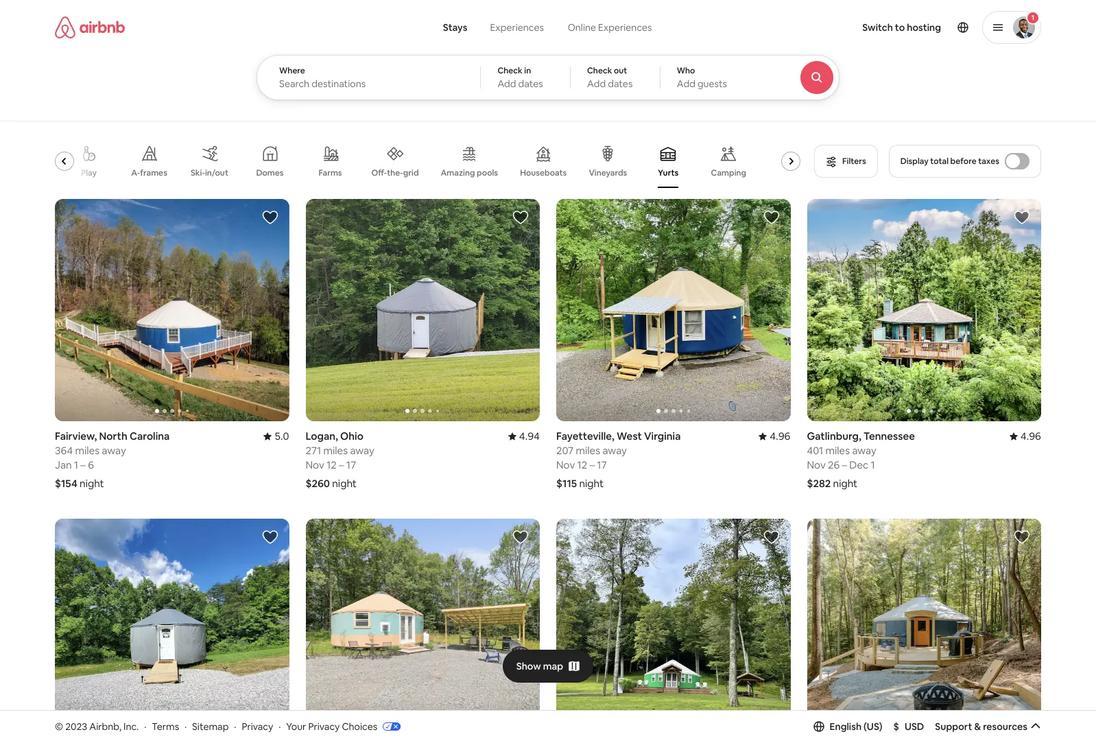 Task type: locate. For each thing, give the bounding box(es) containing it.
1 horizontal spatial dates
[[608, 78, 633, 90]]

0 horizontal spatial add
[[498, 78, 517, 90]]

yurts
[[658, 167, 679, 178]]

1 add from the left
[[498, 78, 517, 90]]

dates down out
[[608, 78, 633, 90]]

17
[[346, 459, 356, 472], [597, 459, 607, 472]]

1 horizontal spatial check
[[588, 65, 613, 76]]

north
[[99, 430, 127, 443]]

2 dates from the left
[[608, 78, 633, 90]]

dates
[[519, 78, 543, 90], [608, 78, 633, 90]]

4 away from the left
[[853, 444, 877, 457]]

filters button
[[815, 145, 878, 178]]

check inside check out add dates
[[588, 65, 613, 76]]

check inside the check in add dates
[[498, 65, 523, 76]]

4 miles from the left
[[826, 444, 851, 457]]

add to wishlist: logan, ohio image
[[262, 529, 278, 546]]

terms · sitemap · privacy
[[152, 720, 273, 733]]

nov inside "gatlinburg, tennessee 401 miles away nov 26 – dec 1 $282 night"
[[808, 459, 826, 472]]

add for check in add dates
[[498, 78, 517, 90]]

west
[[617, 430, 642, 443]]

271
[[306, 444, 321, 457]]

1 experiences from the left
[[490, 21, 544, 34]]

1 17 from the left
[[346, 459, 356, 472]]

· left privacy link
[[234, 720, 236, 733]]

where
[[279, 65, 305, 76]]

2 17 from the left
[[597, 459, 607, 472]]

camping
[[711, 167, 747, 178]]

17 inside the "fayetteville, west virginia 207 miles away nov 12 – 17 $115 night"
[[597, 459, 607, 472]]

group containing off-the-grid
[[55, 135, 809, 188]]

houseboats
[[520, 167, 567, 178]]

dates inside the check in add dates
[[519, 78, 543, 90]]

profile element
[[686, 0, 1042, 55]]

1 inside fairview, north carolina 364 miles away jan 1 – 6 $154 night
[[74, 459, 78, 472]]

miles up 6
[[75, 444, 100, 457]]

3 miles from the left
[[576, 444, 601, 457]]

privacy link
[[242, 720, 273, 733]]

show map button
[[503, 650, 594, 683]]

add to wishlist: logan, ohio image
[[513, 209, 529, 226]]

5.0 out of 5 average rating image
[[264, 430, 289, 443]]

add inside check out add dates
[[588, 78, 606, 90]]

·
[[144, 720, 147, 733], [185, 720, 187, 733], [234, 720, 236, 733], [279, 720, 281, 733]]

night for $154
[[80, 477, 104, 490]]

0 horizontal spatial dates
[[519, 78, 543, 90]]

2 horizontal spatial 1
[[1032, 13, 1035, 22]]

night right $260
[[332, 477, 357, 490]]

ski-in/out
[[191, 167, 229, 178]]

1 4.96 from the left
[[770, 430, 791, 443]]

miles down fayetteville,
[[576, 444, 601, 457]]

fairview, north carolina 364 miles away jan 1 – 6 $154 night
[[55, 430, 170, 490]]

logan, ohio 271 miles away nov 12 – 17 $260 night
[[306, 430, 375, 490]]

4.94
[[519, 430, 540, 443]]

switch
[[863, 21, 894, 34]]

display
[[901, 156, 929, 167]]

check left in
[[498, 65, 523, 76]]

0 horizontal spatial privacy
[[242, 720, 273, 733]]

0 horizontal spatial nov
[[306, 459, 325, 472]]

nov down 271
[[306, 459, 325, 472]]

· left your
[[279, 720, 281, 733]]

night inside "gatlinburg, tennessee 401 miles away nov 26 – dec 1 $282 night"
[[834, 477, 858, 490]]

4 night from the left
[[834, 477, 858, 490]]

1 horizontal spatial 4.96 out of 5 average rating image
[[1010, 430, 1042, 443]]

2 horizontal spatial nov
[[808, 459, 826, 472]]

1 horizontal spatial 12
[[578, 459, 588, 472]]

1 away from the left
[[102, 444, 126, 457]]

add to wishlist: second, west virginia image
[[764, 529, 780, 546]]

– down ohio
[[339, 459, 344, 472]]

$
[[894, 721, 900, 733]]

night down 6
[[80, 477, 104, 490]]

1
[[1032, 13, 1035, 22], [74, 459, 78, 472], [871, 459, 876, 472]]

12
[[327, 459, 337, 472], [578, 459, 588, 472]]

2 add from the left
[[588, 78, 606, 90]]

4 – from the left
[[843, 459, 848, 472]]

2 4.96 from the left
[[1021, 430, 1042, 443]]

dates down in
[[519, 78, 543, 90]]

hosting
[[908, 21, 942, 34]]

stays button
[[432, 14, 479, 41]]

nov inside the "fayetteville, west virginia 207 miles away nov 12 – 17 $115 night"
[[557, 459, 575, 472]]

2 privacy from the left
[[308, 720, 340, 733]]

tennessee
[[864, 430, 916, 443]]

off-the-grid
[[372, 167, 419, 178]]

english (us)
[[830, 721, 883, 733]]

night inside logan, ohio 271 miles away nov 12 – 17 $260 night
[[332, 477, 357, 490]]

add inside the who add guests
[[677, 78, 696, 90]]

jan
[[55, 459, 72, 472]]

experiences up in
[[490, 21, 544, 34]]

– right 26 at the bottom right
[[843, 459, 848, 472]]

1 12 from the left
[[327, 459, 337, 472]]

4.96
[[770, 430, 791, 443], [1021, 430, 1042, 443]]

away down ohio
[[350, 444, 375, 457]]

1 horizontal spatial 17
[[597, 459, 607, 472]]

3 nov from the left
[[808, 459, 826, 472]]

what can we help you find? tab list
[[432, 14, 556, 41]]

1 horizontal spatial add
[[588, 78, 606, 90]]

2 horizontal spatial add
[[677, 78, 696, 90]]

0 horizontal spatial experiences
[[490, 21, 544, 34]]

0 horizontal spatial 1
[[74, 459, 78, 472]]

0 horizontal spatial 12
[[327, 459, 337, 472]]

– inside the "fayetteville, west virginia 207 miles away nov 12 – 17 $115 night"
[[590, 459, 595, 472]]

4.96 for gatlinburg, tennessee 401 miles away nov 26 – dec 1 $282 night
[[1021, 430, 1042, 443]]

away inside logan, ohio 271 miles away nov 12 – 17 $260 night
[[350, 444, 375, 457]]

1 horizontal spatial privacy
[[308, 720, 340, 733]]

2 – from the left
[[339, 459, 344, 472]]

miles
[[75, 444, 100, 457], [324, 444, 348, 457], [576, 444, 601, 457], [826, 444, 851, 457]]

1 4.96 out of 5 average rating image from the left
[[759, 430, 791, 443]]

2 away from the left
[[350, 444, 375, 457]]

17 down fayetteville,
[[597, 459, 607, 472]]

night right '$115'
[[580, 477, 604, 490]]

gatlinburg, tennessee 401 miles away nov 26 – dec 1 $282 night
[[808, 430, 916, 490]]

check left out
[[588, 65, 613, 76]]

1 check from the left
[[498, 65, 523, 76]]

nov inside logan, ohio 271 miles away nov 12 – 17 $260 night
[[306, 459, 325, 472]]

4.96 for fayetteville, west virginia 207 miles away nov 12 – 17 $115 night
[[770, 430, 791, 443]]

check for check in add dates
[[498, 65, 523, 76]]

night inside the "fayetteville, west virginia 207 miles away nov 12 – 17 $115 night"
[[580, 477, 604, 490]]

group
[[55, 135, 809, 188], [55, 199, 289, 422], [306, 199, 540, 422], [557, 199, 791, 422], [808, 199, 1042, 422], [55, 519, 289, 742], [306, 519, 540, 742], [557, 519, 791, 742], [808, 519, 1042, 742]]

check for check out add dates
[[588, 65, 613, 76]]

privacy
[[242, 720, 273, 733], [308, 720, 340, 733]]

– down fayetteville,
[[590, 459, 595, 472]]

away inside the "fayetteville, west virginia 207 miles away nov 12 – 17 $115 night"
[[603, 444, 627, 457]]

miles down gatlinburg,
[[826, 444, 851, 457]]

total
[[931, 156, 949, 167]]

· right inc.
[[144, 720, 147, 733]]

away
[[102, 444, 126, 457], [350, 444, 375, 457], [603, 444, 627, 457], [853, 444, 877, 457]]

1 nov from the left
[[306, 459, 325, 472]]

night down 26 at the bottom right
[[834, 477, 858, 490]]

12 inside the "fayetteville, west virginia 207 miles away nov 12 – 17 $115 night"
[[578, 459, 588, 472]]

amazing
[[441, 167, 475, 178]]

3 night from the left
[[580, 477, 604, 490]]

privacy right your
[[308, 720, 340, 733]]

add down online experiences
[[588, 78, 606, 90]]

17 down ohio
[[346, 459, 356, 472]]

add for check out add dates
[[588, 78, 606, 90]]

2 check from the left
[[588, 65, 613, 76]]

1 – from the left
[[81, 459, 86, 472]]

$115
[[557, 477, 577, 490]]

$282
[[808, 477, 831, 490]]

0 horizontal spatial check
[[498, 65, 523, 76]]

switch to hosting
[[863, 21, 942, 34]]

2 night from the left
[[332, 477, 357, 490]]

away inside "gatlinburg, tennessee 401 miles away nov 26 – dec 1 $282 night"
[[853, 444, 877, 457]]

experiences right the online in the top right of the page
[[599, 21, 652, 34]]

night for $282
[[834, 477, 858, 490]]

away down west
[[603, 444, 627, 457]]

4.96 out of 5 average rating image
[[759, 430, 791, 443], [1010, 430, 1042, 443]]

2 · from the left
[[185, 720, 187, 733]]

401
[[808, 444, 824, 457]]

· right terms "link"
[[185, 720, 187, 733]]

1 inside "gatlinburg, tennessee 401 miles away nov 26 – dec 1 $282 night"
[[871, 459, 876, 472]]

night inside fairview, north carolina 364 miles away jan 1 – 6 $154 night
[[80, 477, 104, 490]]

miles down logan,
[[324, 444, 348, 457]]

ohio
[[341, 430, 364, 443]]

None search field
[[257, 0, 878, 100]]

1 horizontal spatial experiences
[[599, 21, 652, 34]]

2 miles from the left
[[324, 444, 348, 457]]

0 horizontal spatial 17
[[346, 459, 356, 472]]

who add guests
[[677, 65, 728, 90]]

1 night from the left
[[80, 477, 104, 490]]

to
[[896, 21, 906, 34]]

12 down fayetteville,
[[578, 459, 588, 472]]

night
[[80, 477, 104, 490], [332, 477, 357, 490], [580, 477, 604, 490], [834, 477, 858, 490]]

nov
[[306, 459, 325, 472], [557, 459, 575, 472], [808, 459, 826, 472]]

– left 6
[[81, 459, 86, 472]]

display total before taxes button
[[889, 145, 1042, 178]]

add inside the check in add dates
[[498, 78, 517, 90]]

2 4.96 out of 5 average rating image from the left
[[1010, 430, 1042, 443]]

english
[[830, 721, 862, 733]]

3 away from the left
[[603, 444, 627, 457]]

add down experiences "button"
[[498, 78, 517, 90]]

play
[[81, 167, 97, 178]]

gatlinburg,
[[808, 430, 862, 443]]

grid
[[403, 167, 419, 178]]

away up dec
[[853, 444, 877, 457]]

1 miles from the left
[[75, 444, 100, 457]]

miles inside "gatlinburg, tennessee 401 miles away nov 26 – dec 1 $282 night"
[[826, 444, 851, 457]]

stays tab panel
[[257, 55, 878, 100]]

0 horizontal spatial 4.96 out of 5 average rating image
[[759, 430, 791, 443]]

privacy left your
[[242, 720, 273, 733]]

the-
[[387, 167, 403, 178]]

add down who on the right top
[[677, 78, 696, 90]]

nov down 401
[[808, 459, 826, 472]]

1 dates from the left
[[519, 78, 543, 90]]

miles inside logan, ohio 271 miles away nov 12 – 17 $260 night
[[324, 444, 348, 457]]

1 horizontal spatial nov
[[557, 459, 575, 472]]

usd
[[905, 721, 925, 733]]

fayetteville,
[[557, 430, 615, 443]]

2 nov from the left
[[557, 459, 575, 472]]

0 horizontal spatial 4.96
[[770, 430, 791, 443]]

3 add from the left
[[677, 78, 696, 90]]

1 horizontal spatial 1
[[871, 459, 876, 472]]

1 horizontal spatial 4.96
[[1021, 430, 1042, 443]]

2 12 from the left
[[578, 459, 588, 472]]

nov down 207
[[557, 459, 575, 472]]

domes
[[256, 167, 284, 178]]

–
[[81, 459, 86, 472], [339, 459, 344, 472], [590, 459, 595, 472], [843, 459, 848, 472]]

dates inside check out add dates
[[608, 78, 633, 90]]

choices
[[342, 720, 378, 733]]

3 – from the left
[[590, 459, 595, 472]]

away down north
[[102, 444, 126, 457]]

12 up $260
[[327, 459, 337, 472]]



Task type: describe. For each thing, give the bounding box(es) containing it.
show map
[[517, 660, 564, 672]]

english (us) button
[[814, 721, 883, 733]]

$ usd
[[894, 721, 925, 733]]

nov for 271
[[306, 459, 325, 472]]

experiences inside "button"
[[490, 21, 544, 34]]

none search field containing stays
[[257, 0, 878, 100]]

stays
[[443, 21, 468, 34]]

display total before taxes
[[901, 156, 1000, 167]]

terms link
[[152, 720, 179, 733]]

– inside "gatlinburg, tennessee 401 miles away nov 26 – dec 1 $282 night"
[[843, 459, 848, 472]]

1 button
[[983, 11, 1042, 44]]

away inside fairview, north carolina 364 miles away jan 1 – 6 $154 night
[[102, 444, 126, 457]]

frames
[[140, 167, 167, 178]]

online experiences link
[[556, 14, 665, 41]]

fayetteville, west virginia 207 miles away nov 12 – 17 $115 night
[[557, 430, 681, 490]]

add to wishlist: fairview, north carolina image
[[262, 209, 278, 226]]

add to wishlist: gatlinburg, tennessee image
[[1014, 209, 1031, 226]]

vineyards
[[589, 167, 628, 178]]

6
[[88, 459, 94, 472]]

resources
[[984, 721, 1028, 733]]

farms
[[319, 167, 342, 178]]

2 experiences from the left
[[599, 21, 652, 34]]

4.96 out of 5 average rating image for fayetteville, west virginia 207 miles away nov 12 – 17 $115 night
[[759, 430, 791, 443]]

online
[[568, 21, 596, 34]]

map
[[543, 660, 564, 672]]

Where field
[[279, 78, 459, 90]]

207
[[557, 444, 574, 457]]

out
[[614, 65, 628, 76]]

online experiences
[[568, 21, 652, 34]]

virginia
[[645, 430, 681, 443]]

taxes
[[979, 156, 1000, 167]]

a-frames
[[131, 167, 167, 178]]

a-
[[131, 167, 140, 178]]

dates for check in add dates
[[519, 78, 543, 90]]

airbnb,
[[89, 720, 121, 733]]

pools
[[477, 167, 498, 178]]

support
[[936, 721, 973, 733]]

sitemap link
[[192, 720, 229, 733]]

add to wishlist: greentown, pennsylvania image
[[513, 529, 529, 546]]

night for $115
[[580, 477, 604, 490]]

$154
[[55, 477, 77, 490]]

dates for check out add dates
[[608, 78, 633, 90]]

miles inside the "fayetteville, west virginia 207 miles away nov 12 – 17 $115 night"
[[576, 444, 601, 457]]

fairview,
[[55, 430, 97, 443]]

your
[[286, 720, 306, 733]]

1 privacy from the left
[[242, 720, 273, 733]]

2023
[[65, 720, 87, 733]]

5.0
[[275, 430, 289, 443]]

364
[[55, 444, 73, 457]]

4.94 out of 5 average rating image
[[508, 430, 540, 443]]

carolina
[[130, 430, 170, 443]]

in/out
[[205, 167, 229, 178]]

nov for 401
[[808, 459, 826, 472]]

sitemap
[[192, 720, 229, 733]]

4 · from the left
[[279, 720, 281, 733]]

who
[[677, 65, 696, 76]]

off-
[[372, 167, 387, 178]]

miles inside fairview, north carolina 364 miles away jan 1 – 6 $154 night
[[75, 444, 100, 457]]

ski-
[[191, 167, 205, 178]]

– inside fairview, north carolina 364 miles away jan 1 – 6 $154 night
[[81, 459, 86, 472]]

dec
[[850, 459, 869, 472]]

guests
[[698, 78, 728, 90]]

filters
[[843, 156, 867, 167]]

check out add dates
[[588, 65, 633, 90]]

add to wishlist: hendersonville, north carolina image
[[1014, 529, 1031, 546]]

– inside logan, ohio 271 miles away nov 12 – 17 $260 night
[[339, 459, 344, 472]]

check in add dates
[[498, 65, 543, 90]]

switch to hosting link
[[855, 13, 950, 42]]

&
[[975, 721, 982, 733]]

show
[[517, 660, 541, 672]]

©
[[55, 720, 63, 733]]

4.96 out of 5 average rating image for gatlinburg, tennessee 401 miles away nov 26 – dec 1 $282 night
[[1010, 430, 1042, 443]]

add to wishlist: fayetteville, west virginia image
[[764, 209, 780, 226]]

before
[[951, 156, 977, 167]]

support & resources
[[936, 721, 1028, 733]]

new
[[781, 167, 798, 178]]

(us)
[[864, 721, 883, 733]]

12 inside logan, ohio 271 miles away nov 12 – 17 $260 night
[[327, 459, 337, 472]]

logan,
[[306, 430, 338, 443]]

inc.
[[124, 720, 139, 733]]

support & resources button
[[936, 721, 1042, 733]]

1 · from the left
[[144, 720, 147, 733]]

your privacy choices link
[[286, 720, 401, 734]]

© 2023 airbnb, inc. ·
[[55, 720, 147, 733]]

in
[[525, 65, 531, 76]]

terms
[[152, 720, 179, 733]]

$260
[[306, 477, 330, 490]]

your privacy choices
[[286, 720, 378, 733]]

3 · from the left
[[234, 720, 236, 733]]

26
[[829, 459, 840, 472]]

17 inside logan, ohio 271 miles away nov 12 – 17 $260 night
[[346, 459, 356, 472]]

1 inside dropdown button
[[1032, 13, 1035, 22]]

amazing pools
[[441, 167, 498, 178]]

experiences button
[[479, 14, 556, 41]]



Task type: vqa. For each thing, say whether or not it's contained in the screenshot.
Bowling in the the Kissimmee, Florida Bowling alley 5 nights · Dec 15 – 20 $6,104 total before taxes
no



